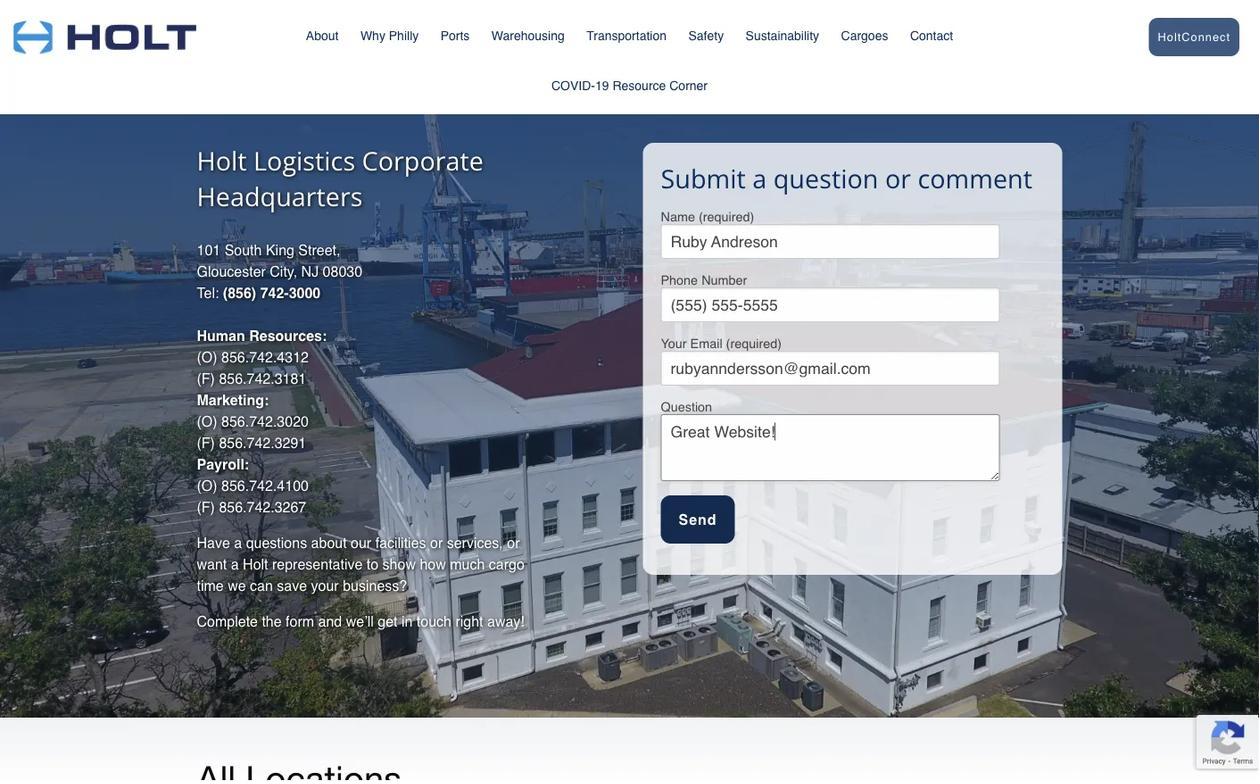 Task type: describe. For each thing, give the bounding box(es) containing it.
complete the form and we'll get in touch right away!
[[197, 613, 525, 629]]

we
[[228, 577, 246, 594]]

warehousing
[[492, 29, 565, 43]]

holt inside holt logistics corporate headquarters
[[197, 143, 247, 178]]

representative
[[272, 556, 363, 572]]

ports link
[[441, 21, 470, 55]]

sustainability link
[[746, 21, 820, 55]]

can
[[250, 577, 273, 594]]

resource
[[613, 79, 666, 93]]

transportation
[[587, 29, 667, 43]]

101
[[197, 241, 221, 258]]

submit
[[661, 161, 746, 196]]

south
[[225, 241, 262, 258]]

742-
[[260, 284, 289, 301]]

contact
[[910, 29, 953, 43]]

logistics
[[254, 143, 355, 178]]

services,
[[447, 534, 503, 551]]

contact form element
[[661, 209, 1045, 544]]

marketing:
[[197, 391, 269, 408]]

856.742.4312
[[221, 349, 309, 365]]

1 (f) from the top
[[197, 370, 215, 387]]

submit a question or comment
[[661, 161, 1033, 196]]

and
[[318, 613, 342, 629]]

city,
[[270, 263, 297, 279]]

question
[[661, 399, 712, 414]]

1 horizontal spatial or
[[507, 534, 520, 551]]

856.742.3291
[[219, 434, 306, 451]]

headquarters
[[197, 179, 363, 214]]

king
[[266, 241, 295, 258]]

number
[[702, 273, 747, 287]]

how
[[420, 556, 446, 572]]

covid-19 resource corner link
[[552, 58, 708, 105]]

1 (o) from the top
[[197, 349, 217, 365]]

a for submit
[[753, 161, 767, 196]]

cargo
[[489, 556, 525, 572]]

main content containing holt logistics corporate headquarters
[[0, 0, 1260, 781]]

much
[[450, 556, 485, 572]]

question
[[774, 161, 879, 196]]

form
[[286, 613, 314, 629]]

08030
[[323, 263, 362, 279]]

0 horizontal spatial or
[[430, 534, 443, 551]]

have
[[197, 534, 230, 551]]

tel:
[[197, 284, 219, 301]]

covid-
[[552, 79, 595, 93]]

in
[[402, 613, 413, 629]]

holt logistics image
[[13, 0, 197, 63]]

to
[[367, 556, 379, 572]]

business?
[[343, 577, 407, 594]]

why philly link
[[361, 21, 419, 55]]

human
[[197, 327, 245, 344]]

time
[[197, 577, 224, 594]]

email
[[691, 336, 723, 351]]

0 vertical spatial (required)
[[699, 209, 755, 224]]

sustainability
[[746, 29, 820, 43]]

101 south king street, gloucester city, nj 08030 tel: (856) 742-3000
[[197, 241, 362, 301]]

warehousing link
[[492, 21, 565, 55]]

human resources: (o) 856.742.4312 (f) 856.742.3181 marketing: (o) 856.742.3020 (f) 856.742.3291 payroll: (o) 856.742.4100 (f) 856.742.3267
[[197, 327, 327, 515]]

safety
[[689, 29, 724, 43]]

why
[[361, 29, 386, 43]]

your
[[311, 577, 339, 594]]

a for have
[[234, 534, 242, 551]]

3 (o) from the top
[[197, 477, 217, 494]]

philly
[[389, 29, 419, 43]]

ports
[[441, 29, 470, 43]]

2 (o) from the top
[[197, 413, 217, 429]]



Task type: vqa. For each thing, say whether or not it's contained in the screenshot.
show
yes



Task type: locate. For each thing, give the bounding box(es) containing it.
a right submit
[[753, 161, 767, 196]]

(o) down the payroll:
[[197, 477, 217, 494]]

None text field
[[661, 224, 1000, 259], [661, 287, 1000, 322], [661, 414, 1000, 481], [661, 224, 1000, 259], [661, 287, 1000, 322], [661, 414, 1000, 481]]

None email field
[[661, 351, 1000, 386]]

cargoes
[[841, 29, 889, 43]]

have a questions about our facilities or services, or want a holt representative to show how much cargo time we can save your business?
[[197, 534, 525, 594]]

holtconnect button
[[1149, 18, 1240, 56]]

0 vertical spatial (o)
[[197, 349, 217, 365]]

gloucester
[[197, 263, 266, 279]]

complete
[[197, 613, 258, 629]]

comment
[[918, 161, 1033, 196]]

contact link
[[910, 21, 953, 58]]

phone number
[[661, 273, 747, 287]]

(required) down submit
[[699, 209, 755, 224]]

0 vertical spatial (f)
[[197, 370, 215, 387]]

show
[[383, 556, 416, 572]]

holt inside the have a questions about our facilities or services, or want a holt representative to show how much cargo time we can save your business?
[[243, 556, 268, 572]]

(f)
[[197, 370, 215, 387], [197, 434, 215, 451], [197, 499, 215, 515]]

corner
[[670, 79, 708, 93]]

856.742.3181
[[219, 370, 306, 387]]

save
[[277, 577, 307, 594]]

street,
[[298, 241, 341, 258]]

2 horizontal spatial or
[[885, 161, 911, 196]]

why philly
[[361, 29, 419, 43]]

holt up can
[[243, 556, 268, 572]]

a
[[753, 161, 767, 196], [234, 534, 242, 551], [231, 556, 239, 572]]

your
[[661, 336, 687, 351]]

(o) down the marketing:
[[197, 413, 217, 429]]

cargoes link
[[841, 21, 889, 55]]

or up cargo
[[507, 534, 520, 551]]

(required) right 'email'
[[726, 336, 782, 351]]

None submit
[[661, 495, 735, 544]]

none submit inside contact form element
[[661, 495, 735, 544]]

2 vertical spatial a
[[231, 556, 239, 572]]

3000
[[289, 284, 321, 301]]

payroll:
[[197, 456, 249, 472]]

holtconnect
[[1158, 30, 1231, 43]]

holt logistics corporate headquarters
[[197, 143, 484, 214]]

our
[[351, 534, 372, 551]]

(856) 742-3000 link
[[223, 284, 321, 301]]

1 vertical spatial (f)
[[197, 434, 215, 451]]

the
[[262, 613, 282, 629]]

covid-19 resource corner
[[552, 79, 708, 93]]

about link
[[306, 21, 339, 55]]

(required)
[[699, 209, 755, 224], [726, 336, 782, 351]]

856.742.3267
[[219, 499, 306, 515]]

(f) up the payroll:
[[197, 434, 215, 451]]

(o)
[[197, 349, 217, 365], [197, 413, 217, 429], [197, 477, 217, 494]]

phone
[[661, 273, 698, 287]]

main content
[[0, 0, 1260, 781]]

none email field inside contact form element
[[661, 351, 1000, 386]]

want
[[197, 556, 227, 572]]

or right question
[[885, 161, 911, 196]]

away!
[[487, 613, 525, 629]]

facilities
[[375, 534, 426, 551]]

a right have
[[234, 534, 242, 551]]

about
[[311, 534, 347, 551]]

name (required)
[[661, 209, 755, 224]]

corporate
[[362, 143, 484, 178]]

2 (f) from the top
[[197, 434, 215, 451]]

resources:
[[249, 327, 327, 344]]

3 (f) from the top
[[197, 499, 215, 515]]

2 vertical spatial (f)
[[197, 499, 215, 515]]

holt up headquarters
[[197, 143, 247, 178]]

856.742.4100
[[221, 477, 309, 494]]

(f) up the marketing:
[[197, 370, 215, 387]]

questions
[[246, 534, 307, 551]]

right
[[456, 613, 483, 629]]

name
[[661, 209, 695, 224]]

your email (required)
[[661, 336, 782, 351]]

0 vertical spatial a
[[753, 161, 767, 196]]

holt
[[197, 143, 247, 178], [243, 556, 268, 572]]

get
[[378, 613, 398, 629]]

1 vertical spatial (o)
[[197, 413, 217, 429]]

a up we on the left bottom
[[231, 556, 239, 572]]

1 vertical spatial (required)
[[726, 336, 782, 351]]

1 vertical spatial a
[[234, 534, 242, 551]]

1 vertical spatial holt
[[243, 556, 268, 572]]

or up the how
[[430, 534, 443, 551]]

856.742.3020
[[221, 413, 309, 429]]

0 vertical spatial holt
[[197, 143, 247, 178]]

we'll
[[346, 613, 374, 629]]

2 vertical spatial (o)
[[197, 477, 217, 494]]

or
[[885, 161, 911, 196], [430, 534, 443, 551], [507, 534, 520, 551]]

nj
[[301, 263, 319, 279]]

(856)
[[223, 284, 256, 301]]

(f) up have
[[197, 499, 215, 515]]

holtconnect link
[[1069, 9, 1240, 69]]

(o) down human
[[197, 349, 217, 365]]

about
[[306, 29, 339, 43]]

transportation link
[[587, 21, 667, 55]]

safety link
[[689, 21, 724, 55]]

19
[[595, 79, 609, 93]]

touch
[[417, 613, 452, 629]]



